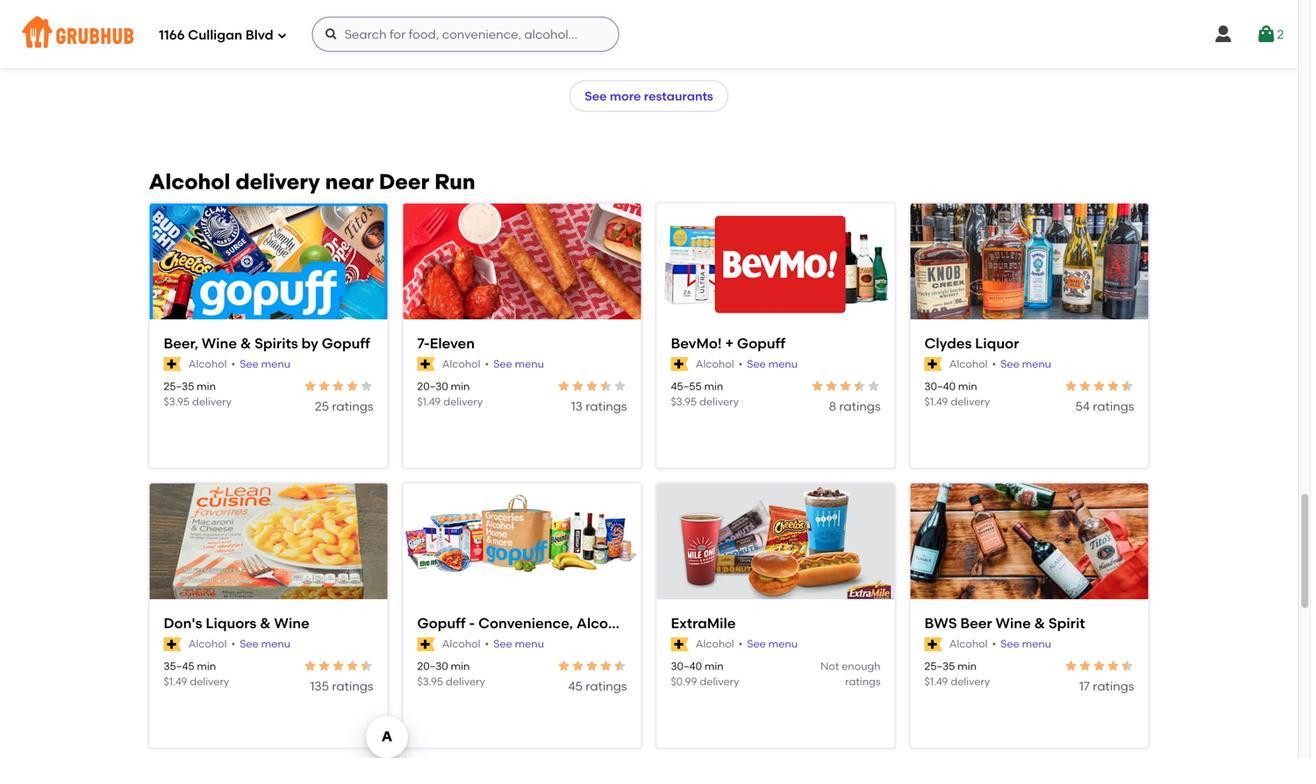 Task type: vqa. For each thing, say whether or not it's contained in the screenshot.


Task type: describe. For each thing, give the bounding box(es) containing it.
by
[[302, 335, 318, 352]]

1 horizontal spatial svg image
[[324, 27, 339, 41]]

• for gopuff - convenience, alcohol, & more
[[485, 638, 489, 651]]

alcohol,
[[577, 615, 633, 632]]

see for extramile
[[747, 638, 766, 651]]

7-eleven
[[417, 335, 475, 352]]

convenience,
[[479, 615, 573, 632]]

don's liquors & wine link
[[164, 614, 374, 634]]

checkout
[[1163, 464, 1222, 479]]

gopuff - convenience, alcohol, & more delivery image
[[403, 484, 641, 601]]

bws
[[925, 615, 957, 632]]

13 ratings
[[571, 399, 627, 414]]

1 horizontal spatial gopuff
[[417, 615, 466, 632]]

• for bws beer wine & spirit
[[992, 638, 997, 651]]

see menu link for 7-eleven
[[494, 357, 544, 372]]

subscription pass image for beer,
[[164, 357, 181, 372]]

blvd
[[246, 27, 274, 43]]

8
[[829, 399, 837, 414]]

2 horizontal spatial svg image
[[1213, 24, 1234, 45]]

see menu link for gopuff - convenience, alcohol, & more
[[494, 637, 544, 652]]

subscription pass image for gopuff
[[417, 638, 435, 652]]

culligan
[[188, 27, 242, 43]]

min for gopuff - convenience, alcohol, & more
[[451, 660, 470, 673]]

subscription pass image for don's
[[164, 638, 181, 652]]

7-eleven delivery image
[[403, 204, 641, 321]]

menu for extramile
[[769, 638, 798, 651]]

& left spirits
[[240, 335, 251, 352]]

0 horizontal spatial svg image
[[277, 30, 288, 41]]

delivery for bws beer wine & spirit
[[951, 675, 990, 688]]

more
[[610, 89, 641, 104]]

extramile link
[[671, 614, 881, 634]]

7-
[[417, 335, 430, 352]]

8 ratings
[[829, 399, 881, 414]]

20–30 for gopuff
[[417, 660, 448, 673]]

0 horizontal spatial gopuff
[[322, 335, 370, 352]]

7-eleven link
[[417, 334, 627, 353]]

menu for don's liquors & wine
[[261, 638, 291, 651]]

min for extramile
[[705, 660, 724, 673]]

• for extramile
[[739, 638, 743, 651]]

delivery for bevmo! + gopuff
[[700, 395, 739, 408]]

-
[[469, 615, 475, 632]]

17 ratings
[[1080, 679, 1135, 694]]

$3.95 for beer, wine & spirits by gopuff
[[164, 395, 190, 408]]

54 ratings
[[1076, 399, 1135, 414]]

$0.99
[[671, 675, 697, 688]]

delivery for clydes liquor
[[951, 395, 990, 408]]

see menu link for bws beer wine & spirit
[[1001, 637, 1052, 652]]

25–35 for beer,
[[164, 380, 194, 393]]

gopuff - convenience, alcohol, & more link
[[417, 614, 686, 634]]

1166
[[159, 27, 185, 43]]

bws beer wine & spirit
[[925, 615, 1086, 632]]

bevmo!
[[671, 335, 722, 352]]

don's liquors & wine  delivery image
[[150, 484, 388, 601]]

menu for bws beer wine & spirit
[[1022, 638, 1052, 651]]

1 horizontal spatial wine
[[274, 615, 310, 632]]

see for beer, wine & spirits by gopuff
[[240, 358, 259, 370]]

ratings for gopuff - convenience, alcohol, & more
[[586, 679, 627, 694]]

alcohol delivery near deer run
[[149, 169, 476, 195]]

delivery for gopuff - convenience, alcohol, & more
[[446, 675, 485, 688]]

• for 7-eleven
[[485, 358, 489, 370]]

min for bevmo! + gopuff
[[704, 380, 724, 393]]

beer,
[[164, 335, 198, 352]]

25
[[315, 399, 329, 414]]

30–40 for extramile
[[671, 660, 702, 673]]

menu for beer, wine & spirits by gopuff
[[261, 358, 291, 370]]

ratings for bws beer wine & spirit
[[1093, 679, 1135, 694]]

see more restaurants button
[[570, 81, 728, 112]]

subscription pass image for bevmo!
[[671, 357, 689, 372]]

ratings inside not enough ratings
[[845, 675, 881, 688]]

35–45 min $1.49 delivery
[[164, 660, 229, 688]]

• for bevmo! + gopuff
[[739, 358, 743, 370]]

clydes liquor delivery image
[[911, 204, 1149, 321]]

ratings for clydes liquor
[[1093, 399, 1135, 414]]

see for bws beer wine & spirit
[[1001, 638, 1020, 651]]

delivery for 7-eleven
[[444, 395, 483, 408]]

to
[[1148, 464, 1160, 479]]

liquor
[[976, 335, 1020, 352]]

more
[[651, 615, 686, 632]]

alcohol for clydes liquor
[[950, 358, 988, 370]]

see for clydes liquor
[[1001, 358, 1020, 370]]

min for beer, wine & spirits by gopuff
[[197, 380, 216, 393]]

30–40 min $0.99 delivery
[[671, 660, 740, 688]]

main navigation navigation
[[0, 0, 1298, 68]]

25–35 min $1.49 delivery
[[925, 660, 990, 688]]

alcohol • see menu for extramile
[[696, 638, 798, 651]]

20–30 for 7-
[[417, 380, 448, 393]]

see inside "button"
[[585, 89, 607, 104]]

min for bws beer wine & spirit
[[958, 660, 977, 673]]

• for clydes liquor
[[992, 358, 997, 370]]

54
[[1076, 399, 1090, 414]]

& left more
[[637, 615, 647, 632]]

30–40 for clydes liquor
[[925, 380, 956, 393]]

alcohol for 7-eleven
[[442, 358, 481, 370]]

see menu link for extramile
[[747, 637, 798, 652]]

extramile delivery image
[[657, 484, 895, 601]]

25 ratings
[[315, 399, 374, 414]]

not enough ratings
[[821, 660, 881, 688]]

menu for gopuff - convenience, alcohol, & more
[[515, 638, 544, 651]]

2
[[1278, 27, 1284, 42]]

delivery for don's liquors & wine
[[190, 675, 229, 688]]

svg image
[[1256, 24, 1278, 45]]

$1.49 for bws
[[925, 675, 948, 688]]

& left 'spirit'
[[1035, 615, 1046, 632]]

clydes liquor link
[[925, 334, 1135, 353]]



Task type: locate. For each thing, give the bounding box(es) containing it.
25–35 min $3.95 delivery
[[164, 380, 232, 408]]

delivery inside the 35–45 min $1.49 delivery
[[190, 675, 229, 688]]

bevmo! + gopuff
[[671, 335, 786, 352]]

$3.95
[[164, 395, 190, 408], [671, 395, 697, 408], [417, 675, 443, 688]]

alcohol • see menu down liquor
[[950, 358, 1052, 370]]

$1.49 for don's
[[164, 675, 187, 688]]

20–30
[[417, 380, 448, 393], [417, 660, 448, 673]]

spirits
[[255, 335, 298, 352]]

alcohol • see menu for clydes liquor
[[950, 358, 1052, 370]]

delivery down 35–45
[[190, 675, 229, 688]]

+
[[725, 335, 734, 352]]

$3.95 inside the "45–55 min $3.95 delivery"
[[671, 395, 697, 408]]

• down beer, wine & spirits by gopuff
[[231, 358, 235, 370]]

see down bws beer wine & spirit
[[1001, 638, 1020, 651]]

not
[[821, 660, 839, 673]]

delivery inside '30–40 min $0.99 delivery'
[[700, 675, 740, 688]]

enough
[[842, 660, 881, 673]]

alcohol for gopuff - convenience, alcohol, & more
[[442, 638, 481, 651]]

see left more
[[585, 89, 607, 104]]

subscription pass image up 35–45
[[164, 638, 181, 652]]

subscription pass image up 45–55
[[671, 357, 689, 372]]

&
[[240, 335, 251, 352], [260, 615, 271, 632], [637, 615, 647, 632], [1035, 615, 1046, 632]]

alcohol
[[149, 169, 230, 195], [188, 358, 227, 370], [442, 358, 481, 370], [696, 358, 734, 370], [950, 358, 988, 370], [188, 638, 227, 651], [442, 638, 481, 651], [696, 638, 734, 651], [950, 638, 988, 651]]

see menu link down bws beer wine & spirit link
[[1001, 637, 1052, 652]]

$1.49 down bws at the right of page
[[925, 675, 948, 688]]

• for beer, wine & spirits by gopuff
[[231, 358, 235, 370]]

ratings down enough
[[845, 675, 881, 688]]

bevmo! + gopuff delivery image
[[657, 204, 895, 321]]

ratings right '45'
[[586, 679, 627, 694]]

& right liquors
[[260, 615, 271, 632]]

proceed to checkout button
[[1040, 455, 1276, 487]]

subscription pass image for 7-
[[417, 357, 435, 372]]

don's
[[164, 615, 202, 632]]

alcohol • see menu down bws beer wine & spirit
[[950, 638, 1052, 651]]

liquors
[[206, 615, 257, 632]]

2 button
[[1256, 18, 1284, 50]]

2 horizontal spatial wine
[[996, 615, 1031, 632]]

$1.49
[[417, 395, 441, 408], [925, 395, 948, 408], [164, 675, 187, 688], [925, 675, 948, 688]]

bevmo! + gopuff link
[[671, 334, 881, 353]]

delivery inside '20–30 min $3.95 delivery'
[[446, 675, 485, 688]]

alcohol • see menu for 7-eleven
[[442, 358, 544, 370]]

20–30 min $1.49 delivery
[[417, 380, 483, 408]]

• for don's liquors & wine
[[231, 638, 235, 651]]

don's liquors & wine
[[164, 615, 310, 632]]

menu down the clydes liquor link
[[1022, 358, 1052, 370]]

$1.49 for clydes
[[925, 395, 948, 408]]

0 vertical spatial 20–30
[[417, 380, 448, 393]]

wine
[[202, 335, 237, 352], [274, 615, 310, 632], [996, 615, 1031, 632]]

delivery for beer, wine & spirits by gopuff
[[192, 395, 232, 408]]

run
[[435, 169, 476, 195]]

min for don's liquors & wine
[[197, 660, 216, 673]]

see menu link down bevmo! + gopuff 'link'
[[747, 357, 798, 372]]

$3.95 for gopuff - convenience, alcohol, & more
[[417, 675, 443, 688]]

see down liquor
[[1001, 358, 1020, 370]]

• down convenience,
[[485, 638, 489, 651]]

30–40
[[925, 380, 956, 393], [671, 660, 702, 673]]

1 20–30 from the top
[[417, 380, 448, 393]]

alcohol • see menu for bws beer wine & spirit
[[950, 638, 1052, 651]]

0 vertical spatial 25–35
[[164, 380, 194, 393]]

30–40 inside 30–40 min $1.49 delivery
[[925, 380, 956, 393]]

min
[[197, 380, 216, 393], [451, 380, 470, 393], [704, 380, 724, 393], [959, 380, 978, 393], [197, 660, 216, 673], [451, 660, 470, 673], [705, 660, 724, 673], [958, 660, 977, 673]]

ratings
[[332, 399, 374, 414], [586, 399, 627, 414], [839, 399, 881, 414], [1093, 399, 1135, 414], [845, 675, 881, 688], [332, 679, 374, 694], [586, 679, 627, 694], [1093, 679, 1135, 694]]

subscription pass image down 7- at the left top of page
[[417, 357, 435, 372]]

menu for bevmo! + gopuff
[[769, 358, 798, 370]]

ratings for don's liquors & wine
[[332, 679, 374, 694]]

delivery down eleven
[[444, 395, 483, 408]]

subscription pass image up '20–30 min $3.95 delivery' on the left bottom of page
[[417, 638, 435, 652]]

delivery inside 30–40 min $1.49 delivery
[[951, 395, 990, 408]]

min for 7-eleven
[[451, 380, 470, 393]]

see menu link down the clydes liquor link
[[1001, 357, 1052, 372]]

alcohol • see menu down beer, wine & spirits by gopuff
[[188, 358, 291, 370]]

17
[[1080, 679, 1090, 694]]

alcohol for extramile
[[696, 638, 734, 651]]

see down 7-eleven link
[[494, 358, 512, 370]]

min for clydes liquor
[[959, 380, 978, 393]]

delivery left near
[[236, 169, 320, 195]]

min down clydes liquor
[[959, 380, 978, 393]]

$3.95 inside '20–30 min $3.95 delivery'
[[417, 675, 443, 688]]

0 horizontal spatial 25–35
[[164, 380, 194, 393]]

$1.49 down clydes
[[925, 395, 948, 408]]

proceed to checkout
[[1094, 464, 1222, 479]]

see down extramile link
[[747, 638, 766, 651]]

see for bevmo! + gopuff
[[747, 358, 766, 370]]

subscription pass image down clydes
[[925, 357, 943, 372]]

25–35 down the beer,
[[164, 380, 194, 393]]

• down liquor
[[992, 358, 997, 370]]

see for 7-eleven
[[494, 358, 512, 370]]

near
[[325, 169, 374, 195]]

delivery down the beer,
[[192, 395, 232, 408]]

alcohol • see menu down 7-eleven link
[[442, 358, 544, 370]]

min right 35–45
[[197, 660, 216, 673]]

alcohol for bevmo! + gopuff
[[696, 358, 734, 370]]

see for don's liquors & wine
[[240, 638, 259, 651]]

menu down don's liquors & wine link
[[261, 638, 291, 651]]

proceed
[[1094, 464, 1145, 479]]

see menu link down don's liquors & wine link
[[240, 637, 291, 652]]

alcohol for beer, wine & spirits by gopuff
[[188, 358, 227, 370]]

ratings right 135
[[332, 679, 374, 694]]

extramile
[[671, 615, 736, 632]]

25–35 inside 25–35 min $3.95 delivery
[[164, 380, 194, 393]]

star icon image
[[303, 379, 317, 393], [317, 379, 331, 393], [331, 379, 345, 393], [345, 379, 359, 393], [359, 379, 374, 393], [557, 379, 571, 393], [571, 379, 585, 393], [585, 379, 599, 393], [599, 379, 613, 393], [599, 379, 613, 393], [613, 379, 627, 393], [811, 379, 825, 393], [825, 379, 839, 393], [839, 379, 853, 393], [853, 379, 867, 393], [853, 379, 867, 393], [867, 379, 881, 393], [1064, 379, 1078, 393], [1078, 379, 1093, 393], [1093, 379, 1107, 393], [1107, 379, 1121, 393], [1121, 379, 1135, 393], [1121, 379, 1135, 393], [303, 659, 317, 673], [317, 659, 331, 673], [331, 659, 345, 673], [345, 659, 359, 673], [359, 659, 374, 673], [359, 659, 374, 673], [557, 659, 571, 673], [571, 659, 585, 673], [585, 659, 599, 673], [599, 659, 613, 673], [613, 659, 627, 673], [613, 659, 627, 673], [1064, 659, 1078, 673], [1078, 659, 1093, 673], [1093, 659, 1107, 673], [1107, 659, 1121, 673], [1121, 659, 1135, 673], [1121, 659, 1135, 673]]

see menu link down extramile link
[[747, 637, 798, 652]]

see more restaurants
[[585, 89, 714, 104]]

gopuff left -
[[417, 615, 466, 632]]

gopuff right by
[[322, 335, 370, 352]]

see menu link for bevmo! + gopuff
[[747, 357, 798, 372]]

wine right beer
[[996, 615, 1031, 632]]

bws beer wine & spirit link
[[925, 614, 1135, 634]]

gopuff
[[322, 335, 370, 352], [737, 335, 786, 352], [417, 615, 466, 632]]

alcohol for don's liquors & wine
[[188, 638, 227, 651]]

20–30 inside 20–30 min $1.49 delivery
[[417, 380, 448, 393]]

see for gopuff - convenience, alcohol, & more
[[494, 638, 512, 651]]

beer, wine & spirits by gopuff link
[[164, 334, 374, 353]]

alcohol • see menu for gopuff - convenience, alcohol, & more
[[442, 638, 544, 651]]

menu down bevmo! + gopuff 'link'
[[769, 358, 798, 370]]

$3.95 for bevmo! + gopuff
[[671, 395, 697, 408]]

alcohol • see menu down don's liquors & wine
[[188, 638, 291, 651]]

1 horizontal spatial $3.95
[[417, 675, 443, 688]]

1 vertical spatial 25–35
[[925, 660, 955, 673]]

see menu link for clydes liquor
[[1001, 357, 1052, 372]]

beer, wine & spirits by gopuff delivery image
[[150, 204, 388, 321]]

30–40 min $1.49 delivery
[[925, 380, 990, 408]]

see down beer, wine & spirits by gopuff
[[240, 358, 259, 370]]

$3.95 inside 25–35 min $3.95 delivery
[[164, 395, 190, 408]]

• down liquors
[[231, 638, 235, 651]]

min right 45–55
[[704, 380, 724, 393]]

45–55
[[671, 380, 702, 393]]

delivery
[[236, 169, 320, 195], [192, 395, 232, 408], [444, 395, 483, 408], [700, 395, 739, 408], [951, 395, 990, 408], [190, 675, 229, 688], [446, 675, 485, 688], [700, 675, 740, 688], [951, 675, 990, 688]]

alcohol • see menu
[[188, 358, 291, 370], [442, 358, 544, 370], [696, 358, 798, 370], [950, 358, 1052, 370], [188, 638, 291, 651], [442, 638, 544, 651], [696, 638, 798, 651], [950, 638, 1052, 651]]

delivery for extramile
[[700, 675, 740, 688]]

1166 culligan blvd
[[159, 27, 274, 43]]

see menu link for beer, wine & spirits by gopuff
[[240, 357, 291, 372]]

min down extramile in the bottom of the page
[[705, 660, 724, 673]]

0 horizontal spatial $3.95
[[164, 395, 190, 408]]

see menu link for don's liquors & wine
[[240, 637, 291, 652]]

alcohol • see menu for beer, wine & spirits by gopuff
[[188, 358, 291, 370]]

alcohol for bws beer wine & spirit
[[950, 638, 988, 651]]

•
[[231, 358, 235, 370], [485, 358, 489, 370], [739, 358, 743, 370], [992, 358, 997, 370], [231, 638, 235, 651], [485, 638, 489, 651], [739, 638, 743, 651], [992, 638, 997, 651]]

subscription pass image for bws
[[925, 638, 943, 652]]

min down the beer,
[[197, 380, 216, 393]]

13
[[571, 399, 583, 414]]

ratings right 17
[[1093, 679, 1135, 694]]

see menu link down convenience,
[[494, 637, 544, 652]]

alcohol • see menu for bevmo! + gopuff
[[696, 358, 798, 370]]

see menu link down beer, wine & spirits by gopuff
[[240, 357, 291, 372]]

eleven
[[430, 335, 475, 352]]

menu for 7-eleven
[[515, 358, 544, 370]]

20–30 inside '20–30 min $3.95 delivery'
[[417, 660, 448, 673]]

min inside the "45–55 min $3.95 delivery"
[[704, 380, 724, 393]]

clydes
[[925, 335, 972, 352]]

restaurants
[[644, 89, 714, 104]]

alcohol • see menu down +
[[696, 358, 798, 370]]

25–35
[[164, 380, 194, 393], [925, 660, 955, 673]]

delivery inside the "45–55 min $3.95 delivery"
[[700, 395, 739, 408]]

subscription pass image
[[417, 357, 435, 372], [671, 357, 689, 372], [164, 638, 181, 652], [417, 638, 435, 652], [671, 638, 689, 652]]

svg image
[[1213, 24, 1234, 45], [324, 27, 339, 41], [277, 30, 288, 41]]

ratings right 54
[[1093, 399, 1135, 414]]

min down beer
[[958, 660, 977, 673]]

see down don's liquors & wine
[[240, 638, 259, 651]]

alcohol • see menu down -
[[442, 638, 544, 651]]

$1.49 inside 25–35 min $1.49 delivery
[[925, 675, 948, 688]]

see down convenience,
[[494, 638, 512, 651]]

0 horizontal spatial wine
[[202, 335, 237, 352]]

subscription pass image
[[164, 357, 181, 372], [925, 357, 943, 372], [925, 638, 943, 652]]

$1.49 inside the 35–45 min $1.49 delivery
[[164, 675, 187, 688]]

menu down convenience,
[[515, 638, 544, 651]]

• down 7-eleven link
[[485, 358, 489, 370]]

1 horizontal spatial 25–35
[[925, 660, 955, 673]]

menu down extramile link
[[769, 638, 798, 651]]

gopuff - convenience, alcohol, & more
[[417, 615, 686, 632]]

25–35 down bws at the right of page
[[925, 660, 955, 673]]

30–40 down clydes
[[925, 380, 956, 393]]

1 horizontal spatial 30–40
[[925, 380, 956, 393]]

• down bevmo! + gopuff
[[739, 358, 743, 370]]

25–35 for bws
[[925, 660, 955, 673]]

see menu link
[[240, 357, 291, 372], [494, 357, 544, 372], [747, 357, 798, 372], [1001, 357, 1052, 372], [240, 637, 291, 652], [494, 637, 544, 652], [747, 637, 798, 652], [1001, 637, 1052, 652]]

delivery inside 25–35 min $1.49 delivery
[[951, 675, 990, 688]]

30–40 inside '30–40 min $0.99 delivery'
[[671, 660, 702, 673]]

menu
[[261, 358, 291, 370], [515, 358, 544, 370], [769, 358, 798, 370], [1022, 358, 1052, 370], [261, 638, 291, 651], [515, 638, 544, 651], [769, 638, 798, 651], [1022, 638, 1052, 651]]

delivery inside 20–30 min $1.49 delivery
[[444, 395, 483, 408]]

min down eleven
[[451, 380, 470, 393]]

wine right the beer,
[[202, 335, 237, 352]]

$1.49 inside 20–30 min $1.49 delivery
[[417, 395, 441, 408]]

wine right liquors
[[274, 615, 310, 632]]

subscription pass image down more
[[671, 638, 689, 652]]

ratings right 25
[[332, 399, 374, 414]]

min down -
[[451, 660, 470, 673]]

gopuff inside 'link'
[[737, 335, 786, 352]]

• down extramile link
[[739, 638, 743, 651]]

1 vertical spatial 20–30
[[417, 660, 448, 673]]

30–40 up $0.99
[[671, 660, 702, 673]]

$1.49 inside 30–40 min $1.49 delivery
[[925, 395, 948, 408]]

20–30 min $3.95 delivery
[[417, 660, 485, 688]]

45 ratings
[[568, 679, 627, 694]]

Search for food, convenience, alcohol... search field
[[312, 17, 619, 52]]

beer, wine & spirits by gopuff
[[164, 335, 370, 352]]

45
[[568, 679, 583, 694]]

subscription pass image for clydes
[[925, 357, 943, 372]]

135 ratings
[[310, 679, 374, 694]]

• down bws beer wine & spirit
[[992, 638, 997, 651]]

menu down spirits
[[261, 358, 291, 370]]

see
[[585, 89, 607, 104], [240, 358, 259, 370], [494, 358, 512, 370], [747, 358, 766, 370], [1001, 358, 1020, 370], [240, 638, 259, 651], [494, 638, 512, 651], [747, 638, 766, 651], [1001, 638, 1020, 651]]

min inside 20–30 min $1.49 delivery
[[451, 380, 470, 393]]

delivery down beer
[[951, 675, 990, 688]]

2 horizontal spatial $3.95
[[671, 395, 697, 408]]

min inside '30–40 min $0.99 delivery'
[[705, 660, 724, 673]]

$1.49 down 7- at the left top of page
[[417, 395, 441, 408]]

menu down 7-eleven link
[[515, 358, 544, 370]]

delivery down 45–55
[[700, 395, 739, 408]]

$1.49 down 35–45
[[164, 675, 187, 688]]

deer
[[379, 169, 430, 195]]

min inside the 35–45 min $1.49 delivery
[[197, 660, 216, 673]]

ratings for bevmo! + gopuff
[[839, 399, 881, 414]]

min inside 25–35 min $3.95 delivery
[[197, 380, 216, 393]]

spirit
[[1049, 615, 1086, 632]]

beer
[[961, 615, 993, 632]]

delivery right $0.99
[[700, 675, 740, 688]]

subscription pass image down the beer,
[[164, 357, 181, 372]]

25–35 inside 25–35 min $1.49 delivery
[[925, 660, 955, 673]]

menu down bws beer wine & spirit link
[[1022, 638, 1052, 651]]

bws beer wine & spirit delivery image
[[911, 484, 1149, 601]]

ratings for beer, wine & spirits by gopuff
[[332, 399, 374, 414]]

2 horizontal spatial gopuff
[[737, 335, 786, 352]]

$1.49 for 7-
[[417, 395, 441, 408]]

ratings right 8 on the right of the page
[[839, 399, 881, 414]]

ratings right 13
[[586, 399, 627, 414]]

gopuff right +
[[737, 335, 786, 352]]

135
[[310, 679, 329, 694]]

45–55 min $3.95 delivery
[[671, 380, 739, 408]]

35–45
[[164, 660, 194, 673]]

delivery inside 25–35 min $3.95 delivery
[[192, 395, 232, 408]]

delivery down clydes liquor
[[951, 395, 990, 408]]

menu for clydes liquor
[[1022, 358, 1052, 370]]

ratings for 7-eleven
[[586, 399, 627, 414]]

min inside '20–30 min $3.95 delivery'
[[451, 660, 470, 673]]

delivery down -
[[446, 675, 485, 688]]

see menu link down 7-eleven link
[[494, 357, 544, 372]]

alcohol • see menu down extramile link
[[696, 638, 798, 651]]

0 horizontal spatial 30–40
[[671, 660, 702, 673]]

min inside 30–40 min $1.49 delivery
[[959, 380, 978, 393]]

see down bevmo! + gopuff 'link'
[[747, 358, 766, 370]]

alcohol • see menu for don's liquors & wine
[[188, 638, 291, 651]]

2 20–30 from the top
[[417, 660, 448, 673]]

1 vertical spatial 30–40
[[671, 660, 702, 673]]

0 vertical spatial 30–40
[[925, 380, 956, 393]]

min inside 25–35 min $1.49 delivery
[[958, 660, 977, 673]]

subscription pass image down bws at the right of page
[[925, 638, 943, 652]]

clydes liquor
[[925, 335, 1020, 352]]



